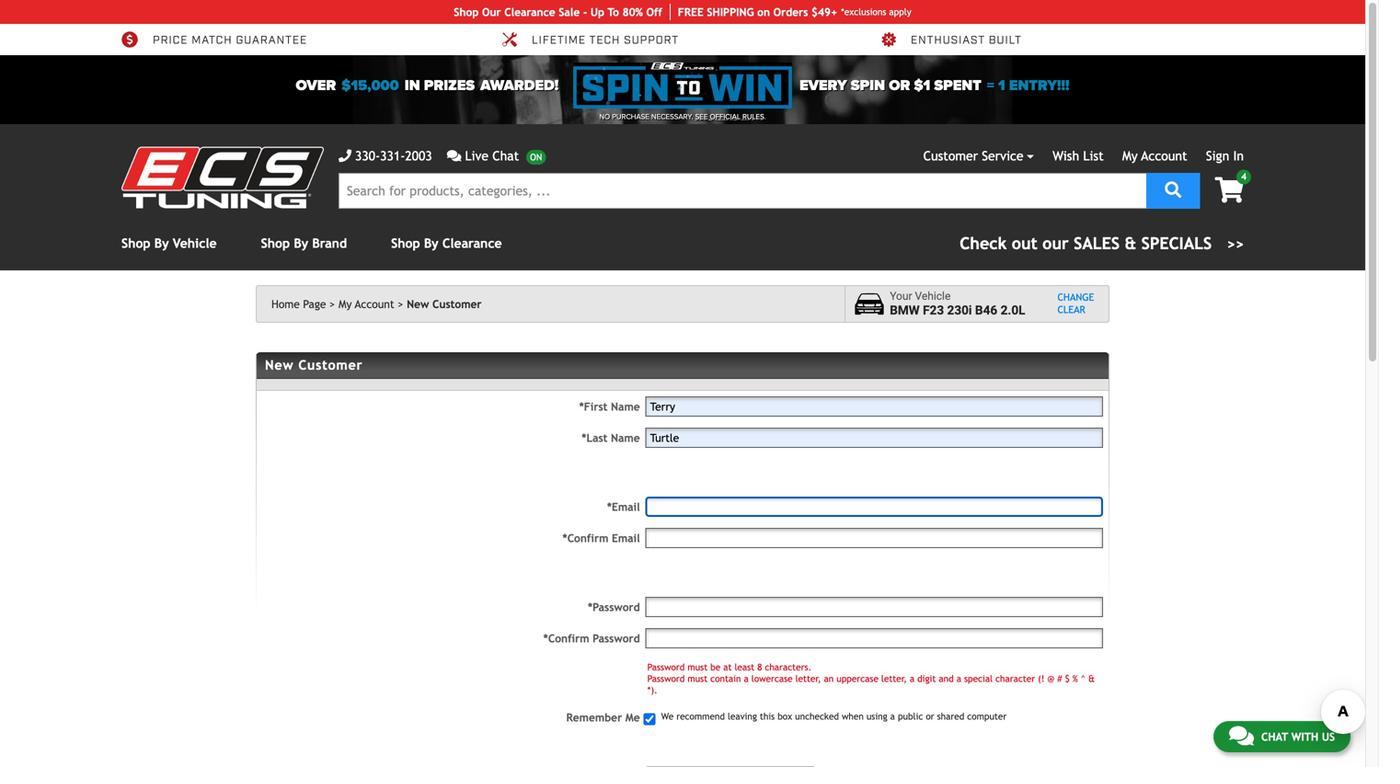 Task type: locate. For each thing, give the bounding box(es) containing it.
search image
[[1165, 182, 1182, 198]]

lifetime tech support link
[[501, 31, 679, 48]]

account for list
[[1142, 149, 1188, 163]]

0 vertical spatial clearance
[[505, 6, 556, 18]]

on
[[758, 6, 770, 18]]

my account link
[[1123, 149, 1188, 163], [339, 298, 404, 311]]

by for vehicle
[[154, 236, 169, 251]]

using
[[867, 711, 888, 722]]

account up search image
[[1142, 149, 1188, 163]]

2 by from the left
[[294, 236, 308, 251]]

f23
[[923, 303, 944, 318]]

clearance down 'live'
[[443, 236, 502, 251]]

0 horizontal spatial or
[[889, 77, 911, 94]]

or right public in the bottom of the page
[[926, 711, 935, 722]]

account
[[1142, 149, 1188, 163], [355, 298, 394, 311]]

*confirm left email
[[563, 532, 609, 545]]

shop by clearance
[[391, 236, 502, 251]]

chat left with in the right of the page
[[1262, 731, 1289, 744]]

=
[[987, 77, 995, 94]]

0 horizontal spatial clearance
[[443, 236, 502, 251]]

0 vertical spatial *confirm
[[563, 532, 609, 545]]

shop
[[454, 6, 479, 18], [121, 236, 151, 251], [261, 236, 290, 251], [391, 236, 420, 251]]

2 horizontal spatial customer
[[924, 149, 978, 163]]

when
[[842, 711, 864, 722]]

1 vertical spatial vehicle
[[915, 290, 951, 303]]

a right and
[[957, 674, 962, 684]]

1 horizontal spatial my account
[[1123, 149, 1188, 163]]

*confirm for *confirm email
[[563, 532, 609, 545]]

1 by from the left
[[154, 236, 169, 251]]

1 vertical spatial my account link
[[339, 298, 404, 311]]

0 horizontal spatial my account
[[339, 298, 394, 311]]

0 vertical spatial &
[[1125, 234, 1137, 253]]

over
[[296, 77, 336, 94]]

customer inside dropdown button
[[924, 149, 978, 163]]

entry!!!
[[1010, 77, 1070, 94]]

every spin or $1 spent = 1 entry!!!
[[800, 77, 1070, 94]]

see official rules link
[[695, 111, 765, 122]]

None text field
[[646, 528, 1104, 549]]

0 vertical spatial must
[[688, 662, 708, 673]]

*confirm down the *password
[[544, 632, 590, 645]]

chat
[[493, 149, 519, 163], [1262, 731, 1289, 744]]

0 vertical spatial my
[[1123, 149, 1138, 163]]

or left $1
[[889, 77, 911, 94]]

0 vertical spatial my account
[[1123, 149, 1188, 163]]

0 vertical spatial new customer
[[407, 298, 482, 311]]

shop for shop by vehicle
[[121, 236, 151, 251]]

0 vertical spatial chat
[[493, 149, 519, 163]]

0 vertical spatial my account link
[[1123, 149, 1188, 163]]

*First Name text field
[[646, 397, 1104, 417]]

.
[[765, 112, 766, 121]]

by down the "2003"
[[424, 236, 439, 251]]

1 vertical spatial or
[[926, 711, 935, 722]]

name for *first name
[[611, 400, 640, 413]]

& right sales
[[1125, 234, 1137, 253]]

1 horizontal spatial customer
[[433, 298, 482, 311]]

0 horizontal spatial letter,
[[796, 674, 821, 684]]

letter, left digit
[[882, 674, 907, 684]]

enthusiast built
[[911, 33, 1022, 48]]

by down ecs tuning "image"
[[154, 236, 169, 251]]

my for wish list
[[1123, 149, 1138, 163]]

enthusiast built link
[[880, 31, 1022, 48]]

chat with us link
[[1214, 722, 1351, 753]]

1 vertical spatial *confirm
[[544, 632, 590, 645]]

0 horizontal spatial chat
[[493, 149, 519, 163]]

*Email text field
[[646, 497, 1104, 517]]

letter, left an
[[796, 674, 821, 684]]

characters.
[[765, 662, 812, 673]]

1 horizontal spatial or
[[926, 711, 935, 722]]

an
[[824, 674, 834, 684]]

1
[[999, 77, 1006, 94]]

1 vertical spatial must
[[688, 674, 708, 684]]

0 vertical spatial vehicle
[[173, 236, 217, 251]]

my right list
[[1123, 149, 1138, 163]]

1 vertical spatial &
[[1089, 674, 1095, 684]]

my account up search image
[[1123, 149, 1188, 163]]

shop by brand
[[261, 236, 347, 251]]

shop for shop by clearance
[[391, 236, 420, 251]]

letter,
[[796, 674, 821, 684], [882, 674, 907, 684]]

vehicle down ecs tuning "image"
[[173, 236, 217, 251]]

0 horizontal spatial new customer
[[265, 358, 363, 373]]

necessary.
[[652, 112, 694, 121]]

must
[[688, 662, 708, 673], [688, 674, 708, 684]]

shop by vehicle link
[[121, 236, 217, 251]]

by
[[154, 236, 169, 251], [294, 236, 308, 251], [424, 236, 439, 251]]

my account right page on the top left of the page
[[339, 298, 394, 311]]

shop for shop by brand
[[261, 236, 290, 251]]

2 vertical spatial customer
[[299, 358, 363, 373]]

name right *last
[[611, 432, 640, 445]]

account right page on the top left of the page
[[355, 298, 394, 311]]

by left brand
[[294, 236, 308, 251]]

1 vertical spatial new
[[265, 358, 294, 373]]

clearance for by
[[443, 236, 502, 251]]

2 vertical spatial password
[[648, 674, 685, 684]]

our
[[482, 6, 501, 18]]

no purchase necessary. see official rules .
[[600, 112, 766, 121]]

1 vertical spatial name
[[611, 432, 640, 445]]

2 letter, from the left
[[882, 674, 907, 684]]

password
[[593, 632, 640, 645], [648, 662, 685, 673], [648, 674, 685, 684]]

phone image
[[339, 150, 352, 162]]

2 horizontal spatial by
[[424, 236, 439, 251]]

specials
[[1142, 234, 1212, 253]]

0 vertical spatial account
[[1142, 149, 1188, 163]]

1 horizontal spatial letter,
[[882, 674, 907, 684]]

your
[[890, 290, 913, 303]]

no
[[600, 112, 610, 121]]

3 by from the left
[[424, 236, 439, 251]]

bmw
[[890, 303, 920, 318]]

0 horizontal spatial by
[[154, 236, 169, 251]]

sign
[[1206, 149, 1230, 163]]

customer down page on the top left of the page
[[299, 358, 363, 373]]

0 vertical spatial customer
[[924, 149, 978, 163]]

0 horizontal spatial my account link
[[339, 298, 404, 311]]

new customer
[[407, 298, 482, 311], [265, 358, 363, 373]]

(!
[[1038, 674, 1045, 684]]

new down home
[[265, 358, 294, 373]]

every
[[800, 77, 847, 94]]

1 horizontal spatial by
[[294, 236, 308, 251]]

1 horizontal spatial my
[[1123, 149, 1138, 163]]

0 horizontal spatial account
[[355, 298, 394, 311]]

2 must from the top
[[688, 674, 708, 684]]

customer down shop by clearance in the left top of the page
[[433, 298, 482, 311]]

price match guarantee
[[153, 33, 308, 48]]

1 vertical spatial clearance
[[443, 236, 502, 251]]

clearance right our at the top of page
[[505, 6, 556, 18]]

shop for shop our clearance sale - up to 80% off
[[454, 6, 479, 18]]

name right *first at the bottom left of the page
[[611, 400, 640, 413]]

1 name from the top
[[611, 400, 640, 413]]

1 vertical spatial my account
[[339, 298, 394, 311]]

1 vertical spatial password
[[648, 662, 685, 673]]

lifetime
[[532, 33, 586, 48]]

0 vertical spatial name
[[611, 400, 640, 413]]

my account link right page on the top left of the page
[[339, 298, 404, 311]]

vehicle inside your vehicle bmw f23 230i b46 2.0l
[[915, 290, 951, 303]]

*first name
[[579, 400, 640, 413]]

new down shop by clearance in the left top of the page
[[407, 298, 429, 311]]

apply
[[889, 6, 912, 17]]

*exclusions apply link
[[841, 5, 912, 19]]

Remember Me checkbox
[[644, 714, 656, 726]]

230i
[[948, 303, 972, 318]]

my right page on the top left of the page
[[339, 298, 352, 311]]

1 horizontal spatial my account link
[[1123, 149, 1188, 163]]

& right ^
[[1089, 674, 1095, 684]]

clearance
[[505, 6, 556, 18], [443, 236, 502, 251]]

0 horizontal spatial &
[[1089, 674, 1095, 684]]

1 vertical spatial my
[[339, 298, 352, 311]]

price
[[153, 33, 188, 48]]

0 vertical spatial password
[[593, 632, 640, 645]]

comments image
[[447, 150, 462, 162]]

1 horizontal spatial account
[[1142, 149, 1188, 163]]

must left "contain"
[[688, 674, 708, 684]]

my
[[1123, 149, 1138, 163], [339, 298, 352, 311]]

0 horizontal spatial customer
[[299, 358, 363, 373]]

character
[[996, 674, 1036, 684]]

my account link for wish list
[[1123, 149, 1188, 163]]

*confirm
[[563, 532, 609, 545], [544, 632, 590, 645]]

&
[[1125, 234, 1137, 253], [1089, 674, 1095, 684]]

-
[[583, 6, 587, 18]]

chat right 'live'
[[493, 149, 519, 163]]

must left be
[[688, 662, 708, 673]]

1 horizontal spatial clearance
[[505, 6, 556, 18]]

80%
[[623, 6, 643, 18]]

new customer down page on the top left of the page
[[265, 358, 363, 373]]

#
[[1058, 674, 1063, 684]]

1 horizontal spatial new
[[407, 298, 429, 311]]

with
[[1292, 731, 1319, 744]]

1 vertical spatial account
[[355, 298, 394, 311]]

2 name from the top
[[611, 432, 640, 445]]

customer left service on the top right
[[924, 149, 978, 163]]

new customer down shop by clearance in the left top of the page
[[407, 298, 482, 311]]

support
[[624, 33, 679, 48]]

clearance for our
[[505, 6, 556, 18]]

list
[[1084, 149, 1104, 163]]

0 horizontal spatial vehicle
[[173, 236, 217, 251]]

1 vertical spatial chat
[[1262, 731, 1289, 744]]

or
[[889, 77, 911, 94], [926, 711, 935, 722]]

email
[[612, 532, 640, 545]]

*first
[[579, 400, 608, 413]]

my account link up search image
[[1123, 149, 1188, 163]]

my account
[[1123, 149, 1188, 163], [339, 298, 394, 311]]

sign in link
[[1206, 149, 1244, 163]]

0 horizontal spatial my
[[339, 298, 352, 311]]

account for page
[[355, 298, 394, 311]]

4 link
[[1201, 170, 1252, 205]]

orders
[[774, 6, 808, 18]]

*last
[[582, 432, 608, 445]]

1 horizontal spatial vehicle
[[915, 290, 951, 303]]

we recommend leaving this box unchecked when using a public or shared computer
[[659, 711, 1007, 722]]

public
[[898, 711, 923, 722]]

shop by vehicle
[[121, 236, 217, 251]]

your vehicle bmw f23 230i b46 2.0l
[[890, 290, 1026, 318]]

my for home page
[[339, 298, 352, 311]]

vehicle up f23
[[915, 290, 951, 303]]

shop our clearance sale - up to 80% off link
[[454, 4, 671, 20]]

computer
[[968, 711, 1007, 722]]

ecs tuning 'spin to win' contest logo image
[[573, 63, 793, 109]]



Task type: describe. For each thing, give the bounding box(es) containing it.
customer service button
[[924, 146, 1035, 166]]

^
[[1081, 674, 1086, 684]]

0 vertical spatial or
[[889, 77, 911, 94]]

home
[[272, 298, 300, 311]]

spent
[[935, 77, 982, 94]]

built
[[989, 33, 1022, 48]]

a down the least
[[744, 674, 749, 684]]

comments image
[[1230, 725, 1254, 747]]

sign in
[[1206, 149, 1244, 163]]

recommend
[[677, 711, 725, 722]]

at
[[724, 662, 732, 673]]

special
[[965, 674, 993, 684]]

this
[[760, 711, 775, 722]]

4
[[1242, 171, 1247, 182]]

sales
[[1074, 234, 1120, 253]]

change
[[1058, 292, 1095, 303]]

b46
[[976, 303, 998, 318]]

330-331-2003 link
[[339, 146, 432, 166]]

price match guarantee link
[[121, 31, 308, 48]]

wish list link
[[1053, 149, 1104, 163]]

match
[[192, 33, 232, 48]]

live
[[465, 149, 489, 163]]

1 horizontal spatial &
[[1125, 234, 1137, 253]]

shared
[[937, 711, 965, 722]]

& inside password must be at least 8 characters. password must contain a lowercase letter, an uppercase letter, a digit and a special character (! @ # $ % ^ & *).
[[1089, 674, 1095, 684]]

1 horizontal spatial chat
[[1262, 731, 1289, 744]]

*Confirm Password password field
[[646, 629, 1104, 649]]

1 must from the top
[[688, 662, 708, 673]]

rules
[[743, 112, 765, 121]]

my account for list
[[1123, 149, 1188, 163]]

enthusiast
[[911, 33, 986, 48]]

sales & specials
[[1074, 234, 1212, 253]]

change clear
[[1058, 292, 1095, 316]]

shop by brand link
[[261, 236, 347, 251]]

by for clearance
[[424, 236, 439, 251]]

page
[[303, 298, 326, 311]]

331-
[[380, 149, 405, 163]]

name for *last name
[[611, 432, 640, 445]]

box
[[778, 711, 793, 722]]

by for brand
[[294, 236, 308, 251]]

1 vertical spatial new customer
[[265, 358, 363, 373]]

1 horizontal spatial new customer
[[407, 298, 482, 311]]

clear link
[[1058, 304, 1095, 317]]

$15,000
[[342, 77, 399, 94]]

we
[[661, 711, 674, 722]]

live chat link
[[447, 146, 546, 166]]

shopping cart image
[[1215, 177, 1244, 203]]

to
[[608, 6, 619, 18]]

0 vertical spatial new
[[407, 298, 429, 311]]

in
[[1234, 149, 1244, 163]]

a right using
[[891, 711, 895, 722]]

8
[[758, 662, 762, 673]]

*exclusions
[[841, 6, 887, 17]]

password must be at least 8 characters. password must contain a lowercase letter, an uppercase letter, a digit and a special character (! @ # $ % ^ & *).
[[648, 662, 1095, 696]]

0 horizontal spatial new
[[265, 358, 294, 373]]

off
[[647, 6, 662, 18]]

unchecked
[[795, 711, 839, 722]]

home page link
[[272, 298, 335, 311]]

shop our clearance sale - up to 80% off
[[454, 6, 662, 18]]

*confirm for *confirm password
[[544, 632, 590, 645]]

free
[[678, 6, 704, 18]]

ship
[[707, 6, 730, 18]]

330-
[[355, 149, 380, 163]]

1 letter, from the left
[[796, 674, 821, 684]]

remember me
[[566, 711, 640, 724]]

shop by clearance link
[[391, 236, 502, 251]]

free ship ping on orders $49+ *exclusions apply
[[678, 6, 912, 18]]

*Password password field
[[646, 597, 1104, 618]]

lifetime tech support
[[532, 33, 679, 48]]

$1
[[914, 77, 931, 94]]

remember
[[566, 711, 622, 724]]

a left digit
[[910, 674, 915, 684]]

2003
[[405, 149, 432, 163]]

my account for page
[[339, 298, 394, 311]]

wish
[[1053, 149, 1080, 163]]

@
[[1048, 674, 1055, 684]]

contain
[[711, 674, 741, 684]]

up
[[591, 6, 605, 18]]

over $15,000 in prizes
[[296, 77, 475, 94]]

my account link for home page
[[339, 298, 404, 311]]

wish list
[[1053, 149, 1104, 163]]

*email
[[607, 501, 640, 514]]

330-331-2003
[[355, 149, 432, 163]]

change link
[[1058, 292, 1095, 304]]

guarantee
[[236, 33, 308, 48]]

leaving
[[728, 711, 757, 722]]

prizes
[[424, 77, 475, 94]]

in
[[405, 77, 420, 94]]

least
[[735, 662, 755, 673]]

spin
[[851, 77, 886, 94]]

$49+
[[812, 6, 838, 18]]

digit
[[918, 674, 936, 684]]

clear
[[1058, 304, 1086, 316]]

*confirm password
[[544, 632, 640, 645]]

home page
[[272, 298, 326, 311]]

*Last Name text field
[[646, 428, 1104, 448]]

Search text field
[[339, 173, 1147, 209]]

purchase
[[612, 112, 650, 121]]

sales & specials link
[[960, 231, 1244, 256]]

%
[[1073, 674, 1078, 684]]

1 vertical spatial customer
[[433, 298, 482, 311]]

*last name
[[582, 432, 640, 445]]

ecs tuning image
[[121, 147, 324, 208]]

$
[[1065, 674, 1070, 684]]



Task type: vqa. For each thing, say whether or not it's contained in the screenshot.
the bottommost the 'original'
no



